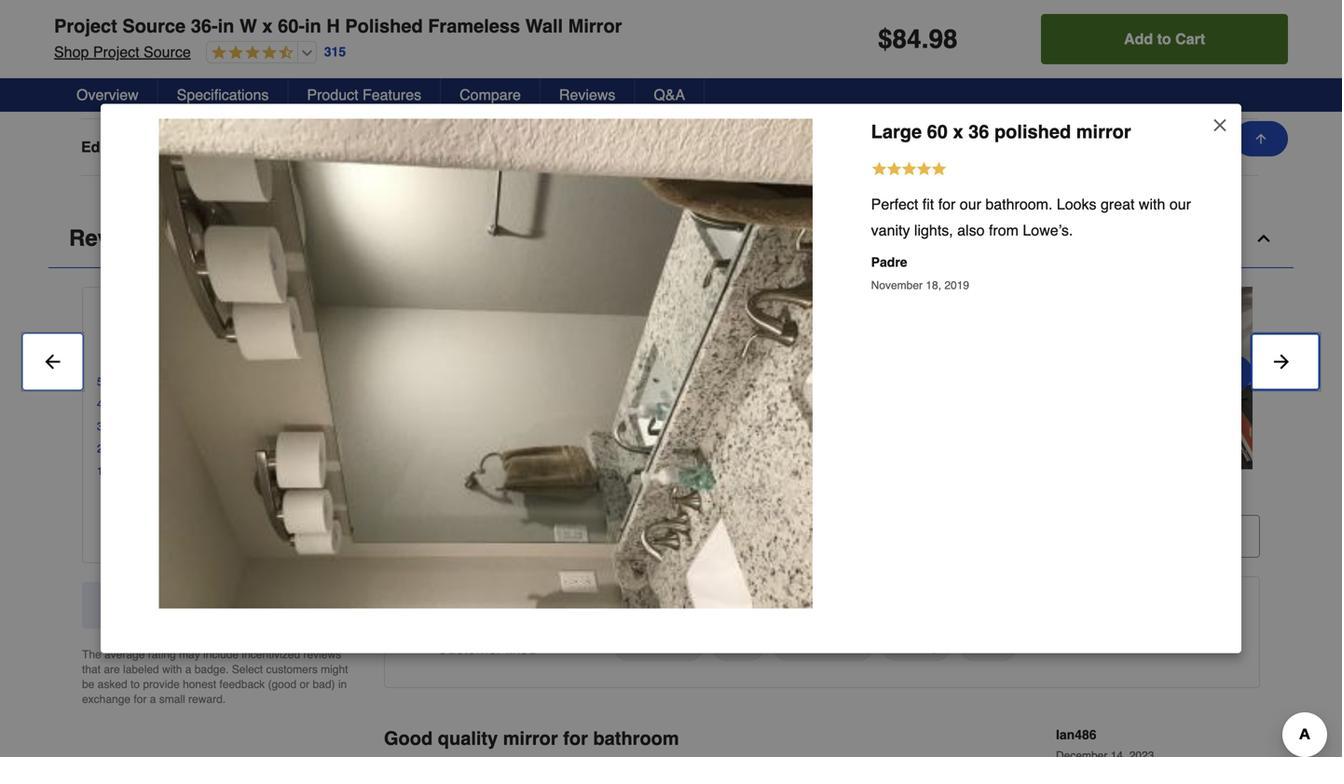 Task type: locate. For each thing, give the bounding box(es) containing it.
project up 'shop'
[[54, 15, 117, 37]]

quality right good at the bottom left
[[438, 728, 498, 750]]

1 no frame cell from the left
[[252, 81, 405, 100]]

mirror
[[568, 15, 622, 37]]

s up hide filters button
[[538, 486, 546, 503]]

2 3% from the top
[[323, 443, 339, 456]]

5 up 4
[[97, 375, 103, 389]]

customer up customer liked
[[404, 597, 473, 614]]

2 vertical spatial customer
[[437, 640, 502, 657]]

source up material
[[144, 43, 191, 61]]

2 no frame cell from the left
[[517, 81, 671, 100]]

bathroom.
[[986, 196, 1053, 213]]

review up filters on the left bottom
[[487, 486, 538, 503]]

padre
[[871, 255, 907, 270]]

2 horizontal spatial frame
[[806, 81, 844, 99]]

2 wall cell from the left
[[517, 24, 671, 43]]

4.5 stars image
[[207, 45, 293, 62], [116, 302, 220, 329]]

1 vertical spatial mirror
[[503, 728, 558, 750]]

source
[[122, 15, 186, 37], [144, 43, 191, 61]]

1 horizontal spatial with
[[1139, 196, 1165, 213]]

quality
[[893, 637, 940, 654], [438, 728, 498, 750]]

1 vertical spatial x
[[953, 121, 963, 143]]

0 horizontal spatial for
[[134, 693, 147, 706]]

asked
[[98, 678, 127, 691]]

0 vertical spatial s
[[249, 331, 255, 346]]

mirror down polystyrene
[[1076, 121, 1131, 143]]

1 frame from the left
[[275, 81, 313, 99]]

5
[[310, 305, 321, 327], [97, 375, 103, 389]]

2 frame from the left
[[540, 81, 579, 99]]

no frame for 3rd no frame cell from right
[[252, 81, 313, 99]]

bad)
[[313, 678, 335, 691]]

3 no frame from the left
[[783, 81, 844, 99]]

polished cell
[[252, 138, 405, 156], [783, 138, 937, 156]]

select
[[232, 663, 263, 677]]

2 horizontal spatial in
[[338, 678, 347, 691]]

5 inside 4.5 out of 5 315 review s
[[310, 305, 321, 327]]

1 vertical spatial 315
[[181, 331, 203, 346]]

0 horizontal spatial our
[[960, 196, 981, 213]]

1 horizontal spatial reviews
[[559, 86, 616, 103]]

w
[[239, 15, 257, 37]]

1 horizontal spatial for
[[563, 728, 588, 750]]

0 horizontal spatial no
[[252, 81, 271, 99]]

polished left large
[[783, 138, 840, 156]]

0 horizontal spatial to
[[131, 678, 140, 691]]

2 vertical spatial a
[[150, 693, 156, 706]]

1 polished cell from the left
[[252, 138, 405, 156]]

arrow up image
[[1254, 131, 1269, 146]]

review inside button
[[219, 519, 271, 536]]

0 horizontal spatial no frame cell
[[252, 81, 405, 100]]

1 horizontal spatial 315
[[324, 44, 346, 59]]

1 horizontal spatial to
[[1157, 30, 1171, 48]]

in left the h
[[305, 15, 321, 37]]

wall
[[525, 15, 563, 37], [252, 25, 280, 42], [517, 25, 546, 42]]

a right write
[[207, 519, 215, 536]]

315 customer review s
[[384, 486, 546, 503]]

customer for customer sentiment
[[404, 597, 473, 614]]

1 vertical spatial customer
[[404, 597, 473, 614]]

3
[[97, 420, 103, 433]]

polystyrene
[[1048, 81, 1126, 99]]

frame for second no frame cell
[[540, 81, 579, 99]]

our right "great"
[[1170, 196, 1191, 213]]

framed cell
[[1048, 138, 1202, 156]]

0 horizontal spatial mirror
[[503, 728, 558, 750]]

0 vertical spatial quality
[[893, 637, 940, 654]]

in
[[218, 15, 234, 37], [305, 15, 321, 37], [338, 678, 347, 691]]

customer for customer liked
[[437, 640, 502, 657]]

type right edge
[[122, 138, 155, 156]]

3 no from the left
[[783, 81, 802, 99]]

x left the "36" at right
[[953, 121, 963, 143]]

0 horizontal spatial frame
[[275, 81, 313, 99]]

product features button
[[288, 78, 441, 112]]

no
[[252, 81, 271, 99], [517, 81, 536, 99], [783, 81, 802, 99]]

0 horizontal spatial type
[[81, 25, 115, 42]]

1 vertical spatial source
[[144, 43, 191, 61]]

0 vertical spatial for
[[938, 196, 956, 213]]

1 vertical spatial 5
[[97, 375, 103, 389]]

review
[[206, 331, 249, 346], [487, 486, 538, 503], [219, 519, 271, 536]]

s down 4.5
[[249, 331, 255, 346]]

no frame cell down the h
[[252, 81, 405, 100]]

hide
[[434, 528, 466, 545]]

2 horizontal spatial no
[[783, 81, 802, 99]]

a down provide
[[150, 693, 156, 706]]

feedback
[[219, 678, 265, 691]]

1 cell from the left
[[783, 24, 937, 43]]

0 horizontal spatial polished
[[252, 138, 309, 156]]

no frame cell up large
[[783, 81, 937, 100]]

add to cart
[[1124, 30, 1205, 48]]

3 no frame cell from the left
[[783, 81, 937, 100]]

1 horizontal spatial no
[[517, 81, 536, 99]]

no frame cell
[[252, 81, 405, 100], [517, 81, 671, 100], [783, 81, 937, 100]]

1 vertical spatial with
[[162, 663, 182, 677]]

315 for 315
[[324, 44, 346, 59]]

1 horizontal spatial wall cell
[[517, 24, 671, 43]]

this
[[241, 597, 264, 614]]

2 vertical spatial 315
[[384, 486, 409, 503]]

h
[[326, 15, 340, 37]]

3% down 10%
[[323, 420, 339, 433]]

a
[[207, 519, 215, 536], [185, 663, 191, 677], [150, 693, 156, 706]]

1 horizontal spatial a
[[185, 663, 191, 677]]

reviews
[[559, 86, 616, 103], [69, 225, 159, 251]]

1 horizontal spatial cell
[[1048, 24, 1202, 43]]

3% up 5%
[[323, 443, 339, 456]]

84
[[892, 24, 922, 54]]

1 3% from the top
[[323, 420, 339, 433]]

frame for first no frame cell from the right
[[806, 81, 844, 99]]

2 cell from the left
[[1048, 24, 1202, 43]]

0 vertical spatial 5
[[310, 305, 321, 327]]

1 horizontal spatial mirror
[[1076, 121, 1131, 143]]

2 horizontal spatial no frame cell
[[783, 81, 937, 100]]

to down the labeled
[[131, 678, 140, 691]]

0 vertical spatial with
[[1139, 196, 1165, 213]]

arrow left image
[[41, 351, 64, 373]]

10%
[[317, 398, 339, 411]]

with down rating at left bottom
[[162, 663, 182, 677]]

no for second no frame cell
[[517, 81, 536, 99]]

2 horizontal spatial polished
[[783, 138, 840, 156]]

for
[[938, 196, 956, 213], [134, 693, 147, 706], [563, 728, 588, 750]]

1 vertical spatial for
[[134, 693, 147, 706]]

1 vertical spatial reviews button
[[48, 210, 1294, 268]]

quality left price
[[893, 637, 940, 654]]

in down might
[[338, 678, 347, 691]]

features
[[363, 86, 421, 103]]

1 vertical spatial a
[[185, 663, 191, 677]]

also
[[957, 222, 985, 239]]

2 no frame from the left
[[517, 81, 579, 99]]

for inside the average rating may include incentivized reviews that are labeled with a badge. select customers might be asked to provide honest feedback (good or bad) in exchange for a small reward.
[[134, 693, 147, 706]]

5 right of
[[310, 305, 321, 327]]

to right add
[[1157, 30, 1171, 48]]

0 horizontal spatial reviews
[[69, 225, 159, 251]]

for down provide
[[134, 693, 147, 706]]

write a review
[[166, 519, 271, 536]]

price button
[[959, 630, 1017, 662]]

compare
[[460, 86, 521, 103]]

polished
[[345, 15, 423, 37], [252, 138, 309, 156], [783, 138, 840, 156]]

1 vertical spatial type
[[122, 138, 155, 156]]

0 horizontal spatial cell
[[783, 24, 937, 43]]

0 horizontal spatial x
[[262, 15, 273, 37]]

2 horizontal spatial 315
[[384, 486, 409, 503]]

our up also
[[960, 196, 981, 213]]

frame material
[[81, 81, 186, 99]]

1 vertical spatial 3%
[[323, 443, 339, 456]]

for right fit
[[938, 196, 956, 213]]

4.5 stars image left 4.5
[[116, 302, 220, 329]]

2 horizontal spatial a
[[207, 519, 215, 536]]

in left w
[[218, 15, 234, 37]]

no frame cell up beveled cell at the left top
[[517, 81, 671, 100]]

0 vertical spatial 315
[[324, 44, 346, 59]]

1 vertical spatial review
[[487, 486, 538, 503]]

0 vertical spatial project
[[54, 15, 117, 37]]

1 no from the left
[[252, 81, 271, 99]]

reviews down edge type
[[69, 225, 159, 251]]

3%
[[323, 420, 339, 433], [323, 443, 339, 456]]

1 horizontal spatial no frame
[[517, 81, 579, 99]]

type
[[81, 25, 115, 42], [122, 138, 155, 156]]

1 vertical spatial to
[[131, 678, 140, 691]]

price
[[971, 637, 1005, 654]]

0 horizontal spatial wall cell
[[252, 24, 405, 43]]

project up frame
[[93, 43, 139, 61]]

wall cell
[[252, 24, 405, 43], [517, 24, 671, 43]]

for left bathroom
[[563, 728, 588, 750]]

0 vertical spatial review
[[206, 331, 249, 346]]

60
[[927, 121, 948, 143]]

source up shop project source
[[122, 15, 186, 37]]

0 horizontal spatial no frame
[[252, 81, 313, 99]]

reviews up beveled cell at the left top
[[559, 86, 616, 103]]

36
[[969, 121, 989, 143]]

product
[[307, 86, 358, 103]]

0 horizontal spatial with
[[162, 663, 182, 677]]

0 horizontal spatial 315
[[181, 331, 203, 346]]

product
[[268, 597, 318, 614]]

satisfaction
[[784, 637, 862, 654]]

0 vertical spatial 3%
[[323, 420, 339, 433]]

4.5 out of 5 315 review s
[[181, 305, 321, 346]]

1 horizontal spatial frame
[[540, 81, 579, 99]]

0 horizontal spatial polished cell
[[252, 138, 405, 156]]

a down may
[[185, 663, 191, 677]]

1 vertical spatial quality
[[438, 728, 498, 750]]

polished cell up perfect
[[783, 138, 937, 156]]

polished right the h
[[345, 15, 423, 37]]

the average rating may include incentivized reviews that are labeled with a badge. select customers might be asked to provide honest feedback (good or bad) in exchange for a small reward.
[[82, 649, 348, 706]]

2 no from the left
[[517, 81, 536, 99]]

type up shop project source
[[81, 25, 115, 42]]

1 horizontal spatial 5
[[310, 305, 321, 327]]

1 horizontal spatial no frame cell
[[517, 81, 671, 100]]

2 horizontal spatial for
[[938, 196, 956, 213]]

be
[[82, 678, 94, 691]]

review inside 4.5 out of 5 315 review s
[[206, 331, 249, 346]]

no frame for second no frame cell
[[517, 81, 579, 99]]

1 horizontal spatial polished
[[345, 15, 423, 37]]

quality button
[[881, 630, 952, 662]]

1 vertical spatial s
[[538, 486, 546, 503]]

3 frame from the left
[[806, 81, 844, 99]]

s
[[249, 331, 255, 346], [538, 486, 546, 503]]

79%
[[317, 375, 339, 389]]

1 horizontal spatial quality
[[893, 637, 940, 654]]

(good
[[268, 678, 297, 691]]

36-
[[191, 15, 218, 37]]

review right write
[[219, 519, 271, 536]]

1 our from the left
[[960, 196, 981, 213]]

incentivized
[[242, 649, 300, 662]]

mirror
[[1076, 121, 1131, 143], [503, 728, 558, 750]]

good
[[384, 728, 433, 750]]

x right w
[[262, 15, 273, 37]]

0 vertical spatial customer
[[413, 486, 483, 503]]

1 horizontal spatial our
[[1170, 196, 1191, 213]]

0 vertical spatial mirror
[[1076, 121, 1131, 143]]

1 horizontal spatial polished cell
[[783, 138, 937, 156]]

mirror down liked at the left bottom
[[503, 728, 558, 750]]

0 vertical spatial to
[[1157, 30, 1171, 48]]

customer down customer sentiment
[[437, 640, 502, 657]]

1 no frame from the left
[[252, 81, 313, 99]]

with
[[1139, 196, 1165, 213], [162, 663, 182, 677]]

customer liked
[[437, 640, 537, 657]]

2019
[[944, 279, 969, 292]]

with right "great"
[[1139, 196, 1165, 213]]

perfect fit for our bathroom.   looks great with our vanity lights, also from lowe's.
[[871, 196, 1191, 239]]

uploaded image image
[[159, 119, 813, 609], [391, 369, 574, 388], [583, 369, 766, 388], [775, 369, 958, 388], [1159, 369, 1342, 388]]

customer up hide
[[413, 486, 483, 503]]

cell
[[783, 24, 937, 43], [1048, 24, 1202, 43]]

4.5 stars image down w
[[207, 45, 293, 62]]

vanity
[[871, 222, 910, 239]]

to inside the average rating may include incentivized reviews that are labeled with a badge. select customers might be asked to provide honest feedback (good or bad) in exchange for a small reward.
[[131, 678, 140, 691]]

bathroom
[[593, 728, 679, 750]]

0 horizontal spatial s
[[249, 331, 255, 346]]

0 vertical spatial a
[[207, 519, 215, 536]]

review down 4.5
[[206, 331, 249, 346]]

2 vertical spatial review
[[219, 519, 271, 536]]

1 vertical spatial 4.5 stars image
[[116, 302, 220, 329]]

polished down product
[[252, 138, 309, 156]]

q&a button
[[635, 78, 705, 112]]

lowe's.
[[1023, 222, 1073, 239]]

edge
[[81, 138, 118, 156]]

4.5
[[227, 305, 253, 327]]

0 vertical spatial type
[[81, 25, 115, 42]]

polished cell down product
[[252, 138, 405, 156]]

2 horizontal spatial no frame
[[783, 81, 844, 99]]

or
[[300, 678, 310, 691]]

x
[[262, 15, 273, 37], [953, 121, 963, 143]]

reviews button
[[541, 78, 635, 112], [48, 210, 1294, 268]]

with inside perfect fit for our bathroom.   looks great with our vanity lights, also from lowe's.
[[1139, 196, 1165, 213]]



Task type: describe. For each thing, give the bounding box(es) containing it.
customers
[[266, 663, 318, 677]]

polished
[[994, 121, 1071, 143]]

thickness button
[[613, 630, 704, 662]]

2 polished cell from the left
[[783, 138, 937, 156]]

0 horizontal spatial a
[[150, 693, 156, 706]]

18,
[[926, 279, 941, 292]]

november
[[871, 279, 923, 292]]

filters
[[470, 528, 515, 545]]

5%
[[323, 465, 339, 478]]

specifications button
[[158, 78, 288, 112]]

out
[[258, 305, 284, 327]]

beveled cell
[[517, 138, 671, 156]]

lights,
[[914, 222, 953, 239]]

that
[[82, 663, 101, 677]]

$
[[878, 24, 892, 54]]

project source 36-in w x 60-in h polished frameless wall mirror
[[54, 15, 622, 37]]

recommend
[[152, 597, 237, 614]]

satisfaction button
[[772, 630, 874, 662]]

1 horizontal spatial type
[[122, 138, 155, 156]]

specifications
[[177, 86, 269, 103]]

$ 84 . 98
[[878, 24, 958, 54]]

to inside add to cart button
[[1157, 30, 1171, 48]]

polished for 2nd polished "cell"
[[783, 138, 840, 156]]

liked
[[506, 640, 537, 657]]

add to cart button
[[1041, 14, 1288, 64]]

0 vertical spatial x
[[262, 15, 273, 37]]

provide
[[143, 678, 180, 691]]

overview
[[76, 86, 139, 103]]

2
[[97, 443, 103, 456]]

review for 315 customer review s
[[487, 486, 538, 503]]

may
[[179, 649, 200, 662]]

0 vertical spatial reviews
[[559, 86, 616, 103]]

a inside button
[[207, 519, 215, 536]]

2 vertical spatial for
[[563, 728, 588, 750]]

padre november 18, 2019
[[871, 255, 969, 292]]

wall for second wall cell from the right
[[252, 25, 280, 42]]

frameless
[[428, 15, 520, 37]]

1 wall cell from the left
[[252, 24, 405, 43]]

looks
[[1057, 196, 1097, 213]]

hide filters button
[[384, 515, 546, 558]]

1 vertical spatial reviews
[[69, 225, 159, 251]]

0 vertical spatial 4.5 stars image
[[207, 45, 293, 62]]

overview button
[[58, 78, 158, 112]]

polystyrene cell
[[1048, 81, 1202, 100]]

1
[[97, 465, 103, 478]]

labeled
[[123, 663, 159, 677]]

0 horizontal spatial in
[[218, 15, 234, 37]]

honest
[[183, 678, 216, 691]]

315 inside 4.5 out of 5 315 review s
[[181, 331, 203, 346]]

filter image
[[415, 529, 430, 544]]

perfect
[[871, 196, 918, 213]]

include
[[203, 649, 239, 662]]

chevron up image
[[1255, 229, 1273, 248]]

arrow right image
[[1227, 362, 1242, 385]]

frame
[[81, 81, 126, 99]]

.
[[922, 24, 929, 54]]

badge.
[[195, 663, 229, 677]]

for inside perfect fit for our bathroom.   looks great with our vanity lights, also from lowe's.
[[938, 196, 956, 213]]

no frame for first no frame cell from the right
[[783, 81, 844, 99]]

no for 3rd no frame cell from right
[[252, 81, 271, 99]]

q&a
[[654, 86, 685, 103]]

shop
[[54, 43, 89, 61]]

ian486
[[1056, 728, 1097, 743]]

thickness
[[625, 637, 692, 654]]

3% for 2
[[323, 443, 339, 456]]

rating
[[148, 649, 176, 662]]

0 horizontal spatial quality
[[438, 728, 498, 750]]

0 vertical spatial reviews button
[[541, 78, 635, 112]]

fit
[[923, 196, 934, 213]]

are
[[104, 663, 120, 677]]

add
[[1124, 30, 1153, 48]]

s inside 4.5 out of 5 315 review s
[[249, 331, 255, 346]]

1 horizontal spatial s
[[538, 486, 546, 503]]

of
[[289, 305, 305, 327]]

98
[[929, 24, 958, 54]]

size button
[[712, 630, 765, 662]]

arrow right image
[[1270, 351, 1293, 373]]

write
[[166, 519, 203, 536]]

frame for 3rd no frame cell from right
[[275, 81, 313, 99]]

average
[[104, 649, 145, 662]]

wall for 2nd wall cell from left
[[517, 25, 546, 42]]

review for write a review
[[219, 519, 271, 536]]

great
[[1101, 196, 1135, 213]]

1 vertical spatial project
[[93, 43, 139, 61]]

customer sentiment
[[404, 597, 549, 614]]

with inside the average rating may include incentivized reviews that are labeled with a badge. select customers might be asked to provide honest feedback (good or bad) in exchange for a small reward.
[[162, 663, 182, 677]]

large 60 x 36 polished mirror
[[871, 121, 1131, 143]]

2 our from the left
[[1170, 196, 1191, 213]]

60-
[[278, 15, 305, 37]]

from
[[989, 222, 1019, 239]]

1 horizontal spatial in
[[305, 15, 321, 37]]

0 horizontal spatial 5
[[97, 375, 103, 389]]

no for first no frame cell from the right
[[783, 81, 802, 99]]

315 for 315 customer review s
[[384, 486, 409, 503]]

quality inside quality button
[[893, 637, 940, 654]]

framed
[[1048, 138, 1100, 156]]

good quality mirror for bathroom
[[384, 728, 679, 750]]

cart
[[1175, 30, 1205, 48]]

large
[[871, 121, 922, 143]]

3% for 3
[[323, 420, 339, 433]]

reviews
[[303, 649, 341, 662]]

product features
[[307, 86, 421, 103]]

material
[[130, 81, 186, 99]]

close image
[[1211, 116, 1229, 135]]

polished for 2nd polished "cell" from the right
[[252, 138, 309, 156]]

might
[[321, 663, 348, 677]]

compare button
[[441, 78, 541, 112]]

4
[[97, 398, 103, 411]]

in inside the average rating may include incentivized reviews that are labeled with a badge. select customers might be asked to provide honest feedback (good or bad) in exchange for a small reward.
[[338, 678, 347, 691]]

1 horizontal spatial x
[[953, 121, 963, 143]]

0 vertical spatial source
[[122, 15, 186, 37]]

shop project source
[[54, 43, 191, 61]]



Task type: vqa. For each thing, say whether or not it's contained in the screenshot.
the "mirror"
yes



